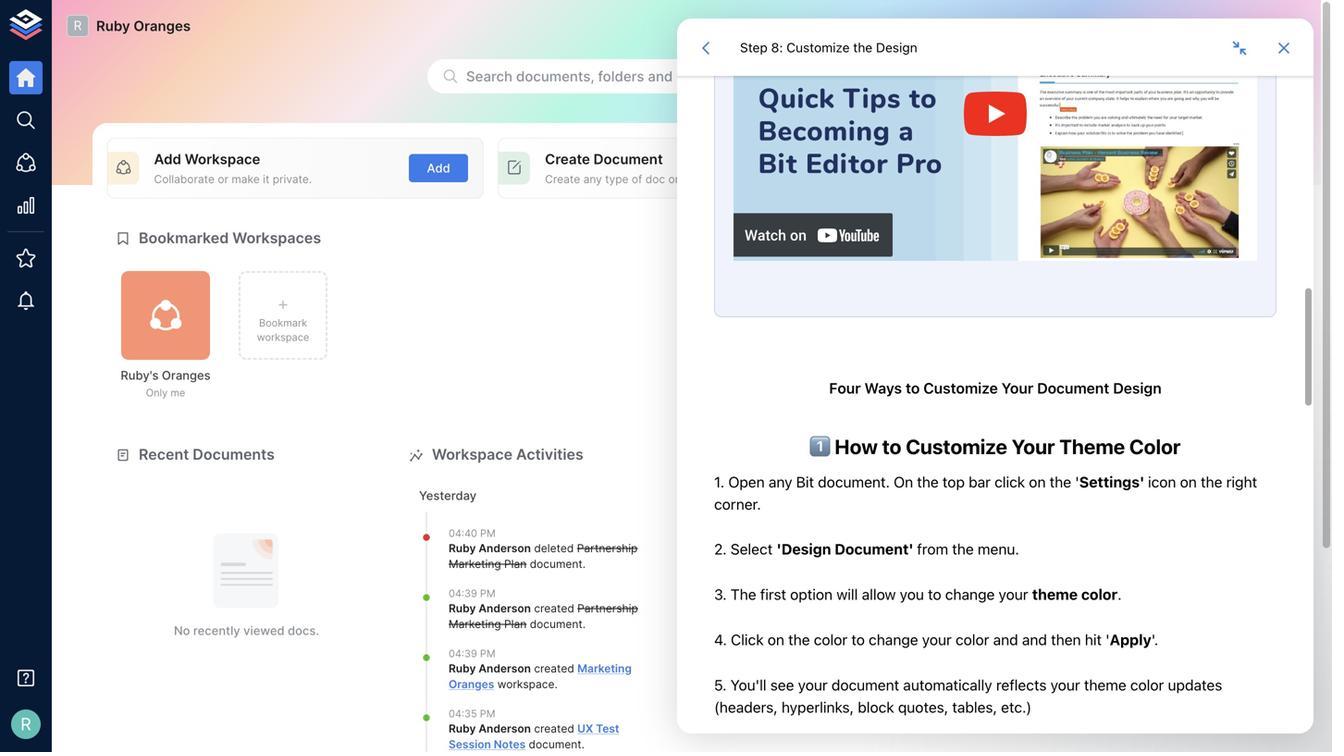 Task type: locate. For each thing, give the bounding box(es) containing it.
0 vertical spatial ruby anderson created
[[449, 602, 578, 616]]

0 horizontal spatial or
[[218, 172, 229, 186]]

0 vertical spatial document .
[[527, 558, 586, 571]]

1 04:39 from the top
[[449, 588, 477, 600]]

of
[[632, 172, 643, 186]]

created up workspace .
[[534, 662, 575, 676]]

and down gallery
[[1009, 172, 1028, 186]]

workspace up ux test session notes link
[[498, 678, 555, 691]]

plan down ruby anderson deleted
[[505, 558, 527, 571]]

1 vertical spatial document .
[[527, 618, 586, 631]]

recently
[[193, 624, 240, 638]]

2 vertical spatial document
[[529, 738, 582, 752]]

documents,
[[517, 68, 595, 85]]

workspaces
[[233, 229, 321, 247]]

created for ux
[[534, 723, 575, 736]]

1 plan from the top
[[505, 558, 527, 571]]

0 horizontal spatial workspace
[[185, 151, 260, 168]]

1 vertical spatial r
[[21, 714, 31, 735]]

marketing
[[449, 558, 501, 571], [449, 618, 501, 631], [578, 662, 632, 676]]

marketing up test
[[578, 662, 632, 676]]

1 no from the left
[[174, 624, 190, 638]]

0 vertical spatial partnership
[[577, 542, 638, 555]]

are
[[1054, 253, 1080, 273]]

pm down ruby anderson deleted
[[480, 588, 496, 600]]

collaborate
[[154, 172, 215, 186]]

workspace
[[185, 151, 260, 168], [432, 446, 513, 464]]

oranges for ruby oranges
[[134, 18, 191, 34]]

pm up workspace .
[[480, 648, 496, 660]]

favorites
[[798, 624, 848, 638]]

oranges for ruby's oranges only me
[[162, 368, 211, 383]]

pm
[[480, 528, 496, 540], [480, 588, 496, 600], [480, 648, 496, 660], [480, 708, 496, 720]]

0 vertical spatial created
[[534, 602, 575, 616]]

it
[[263, 172, 270, 186]]

1 vertical spatial plan
[[505, 618, 527, 631]]

1 vertical spatial and
[[1009, 172, 1028, 186]]

04:39 pm up the 04:35 pm
[[449, 648, 496, 660]]

or right doc
[[669, 172, 680, 186]]

ruby anderson created down ruby anderson deleted
[[449, 602, 578, 616]]

1 vertical spatial partnership marketing plan
[[449, 602, 639, 631]]

0 vertical spatial help image
[[988, 474, 1266, 547]]

0 vertical spatial 04:39
[[449, 588, 477, 600]]

0 vertical spatial workspace
[[257, 331, 309, 343]]

0 vertical spatial partnership marketing plan
[[449, 542, 638, 571]]

activities
[[517, 446, 584, 464]]

create
[[545, 151, 591, 168], [811, 161, 849, 175], [545, 172, 581, 186], [937, 172, 972, 186]]

04:39 pm down 04:40 pm
[[449, 588, 496, 600]]

partnership marketing plan for deleted
[[449, 542, 638, 571]]

or left make
[[218, 172, 229, 186]]

hi ruby !
[[1252, 18, 1307, 34]]

ruby's
[[121, 368, 159, 383]]

1 vertical spatial workspace
[[498, 678, 555, 691]]

search
[[467, 68, 513, 85]]

help image
[[988, 474, 1266, 547], [988, 567, 1266, 641], [988, 661, 1266, 735]]

3 pm from the top
[[480, 648, 496, 660]]

2 plan from the top
[[505, 618, 527, 631]]

no
[[174, 624, 190, 638], [779, 624, 795, 638]]

marketing oranges link
[[449, 662, 632, 691]]

test
[[596, 723, 620, 736]]

oranges inside marketing oranges
[[449, 678, 495, 691]]

workspace up make
[[185, 151, 260, 168]]

2 vertical spatial oranges
[[449, 678, 495, 691]]

workspace up yesterday
[[432, 446, 513, 464]]

create inside button
[[811, 161, 849, 175]]

partnership for deleted
[[577, 542, 638, 555]]

no favorites found.
[[779, 624, 888, 638]]

.
[[583, 558, 586, 571], [583, 618, 586, 631], [555, 678, 558, 691], [582, 738, 585, 752]]

0 vertical spatial workspace
[[185, 151, 260, 168]]

ruby anderson created up notes
[[449, 723, 578, 736]]

plan up marketing oranges on the bottom
[[505, 618, 527, 631]]

viewed
[[244, 624, 285, 638]]

document . down deleted
[[527, 558, 586, 571]]

hi
[[1252, 18, 1266, 34]]

2 vertical spatial marketing
[[578, 662, 632, 676]]

3 help image from the top
[[988, 661, 1266, 735]]

1 vertical spatial document
[[530, 618, 583, 631]]

1 horizontal spatial and
[[1009, 172, 1028, 186]]

04:39
[[449, 588, 477, 600], [449, 648, 477, 660]]

document .
[[527, 558, 586, 571], [527, 618, 586, 631], [526, 738, 585, 752]]

no left recently
[[174, 624, 190, 638]]

oranges inside "ruby's oranges only me"
[[162, 368, 211, 383]]

wiki.
[[683, 172, 706, 186]]

and right the folders
[[648, 68, 673, 85]]

document . for 04:39 pm
[[527, 618, 586, 631]]

1 vertical spatial 04:39
[[449, 648, 477, 660]]

r
[[74, 18, 82, 33], [21, 714, 31, 735]]

1 vertical spatial partnership
[[578, 602, 639, 616]]

anderson up notes
[[479, 723, 531, 736]]

document . up marketing oranges on the bottom
[[527, 618, 586, 631]]

upgrade button
[[1085, 387, 1169, 421]]

document for 04:40 pm
[[530, 558, 583, 571]]

or
[[218, 172, 229, 186], [669, 172, 680, 186]]

no left favorites
[[779, 624, 795, 638]]

private.
[[273, 172, 312, 186]]

add inside add workspace collaborate or make it private.
[[154, 151, 181, 168]]

and inside button
[[648, 68, 673, 85]]

workspace inside button
[[257, 331, 309, 343]]

bookmark workspace
[[257, 317, 309, 343]]

1 partnership marketing plan from the top
[[449, 542, 638, 571]]

1 horizontal spatial workspace
[[498, 678, 555, 691]]

2 vertical spatial created
[[534, 723, 575, 736]]

0 horizontal spatial add
[[154, 151, 181, 168]]

oranges
[[134, 18, 191, 34], [162, 368, 211, 383], [449, 678, 495, 691]]

2 or from the left
[[669, 172, 680, 186]]

0 vertical spatial r
[[74, 18, 82, 33]]

0 vertical spatial plan
[[505, 558, 527, 571]]

plan for created
[[505, 618, 527, 631]]

workspace
[[257, 331, 309, 343], [498, 678, 555, 691]]

2 created from the top
[[534, 662, 575, 676]]

1 vertical spatial 04:39 pm
[[449, 648, 496, 660]]

inspired.
[[1052, 172, 1096, 186]]

plan
[[505, 558, 527, 571], [505, 618, 527, 631]]

marketing inside marketing oranges
[[578, 662, 632, 676]]

0 horizontal spatial no
[[174, 624, 190, 638]]

0 horizontal spatial and
[[648, 68, 673, 85]]

get
[[1031, 172, 1049, 186]]

document for 04:35 pm
[[529, 738, 582, 752]]

document
[[530, 558, 583, 571], [530, 618, 583, 631], [529, 738, 582, 752]]

partnership marketing plan up marketing oranges on the bottom
[[449, 602, 639, 631]]

workspace down bookmark
[[257, 331, 309, 343]]

document down deleted
[[530, 558, 583, 571]]

0 vertical spatial oranges
[[134, 18, 191, 34]]

partnership marketing plan
[[449, 542, 638, 571], [449, 602, 639, 631]]

created down deleted
[[534, 602, 575, 616]]

created left ux
[[534, 723, 575, 736]]

1 horizontal spatial add
[[427, 161, 451, 175]]

dialog
[[678, 19, 1314, 734]]

1 help image from the top
[[988, 474, 1266, 547]]

04:39 up 04:35
[[449, 648, 477, 660]]

deleted
[[534, 542, 574, 555]]

0 horizontal spatial workspace
[[257, 331, 309, 343]]

workspaces...
[[677, 68, 769, 85]]

anderson down 04:40 pm
[[479, 542, 531, 555]]

3 ruby anderson created from the top
[[449, 723, 578, 736]]

2 ruby anderson created from the top
[[449, 662, 578, 676]]

1 or from the left
[[218, 172, 229, 186]]

0 vertical spatial 04:39 pm
[[449, 588, 496, 600]]

04:40 pm
[[449, 528, 496, 540]]

document up marketing oranges on the bottom
[[530, 618, 583, 631]]

1 04:39 pm from the top
[[449, 588, 496, 600]]

bookmarked workspaces
[[139, 229, 321, 247]]

2 help image from the top
[[988, 567, 1266, 641]]

partnership marketing plan down 04:40 pm
[[449, 542, 638, 571]]

04:39 pm
[[449, 588, 496, 600], [449, 648, 496, 660]]

created
[[534, 602, 575, 616], [534, 662, 575, 676], [534, 723, 575, 736]]

and inside template gallery create faster and get inspired.
[[1009, 172, 1028, 186]]

you
[[1020, 253, 1050, 273]]

2 vertical spatial help image
[[988, 661, 1266, 735]]

me
[[171, 387, 185, 399]]

pm right 04:40
[[480, 528, 496, 540]]

2 vertical spatial document .
[[526, 738, 585, 752]]

you are on the free plan.
[[1020, 253, 1234, 273]]

1 horizontal spatial no
[[779, 624, 795, 638]]

add
[[154, 151, 181, 168], [427, 161, 451, 175]]

anderson up workspace .
[[479, 662, 531, 676]]

r inside button
[[21, 714, 31, 735]]

plan.
[[1184, 253, 1234, 273]]

1 horizontal spatial workspace
[[432, 446, 513, 464]]

open button
[[1192, 154, 1251, 183]]

type
[[606, 172, 629, 186]]

no recently viewed docs.
[[174, 624, 319, 638]]

2 vertical spatial ruby anderson created
[[449, 723, 578, 736]]

4 pm from the top
[[480, 708, 496, 720]]

add for add workspace collaborate or make it private.
[[154, 151, 181, 168]]

document down ux
[[529, 738, 582, 752]]

1 vertical spatial oranges
[[162, 368, 211, 383]]

0 vertical spatial marketing
[[449, 558, 501, 571]]

3 created from the top
[[534, 723, 575, 736]]

search documents, folders and workspaces...
[[467, 68, 769, 85]]

04:39 down 04:40
[[449, 588, 477, 600]]

1 vertical spatial help image
[[988, 567, 1266, 641]]

pm right 04:35
[[480, 708, 496, 720]]

marketing for ruby anderson created
[[449, 618, 501, 631]]

2 04:39 from the top
[[449, 648, 477, 660]]

2 partnership marketing plan from the top
[[449, 602, 639, 631]]

1 horizontal spatial or
[[669, 172, 680, 186]]

ruby
[[96, 18, 130, 34], [1269, 18, 1303, 34], [449, 542, 476, 555], [449, 602, 476, 616], [449, 662, 476, 676], [449, 723, 476, 736]]

document . down ux
[[526, 738, 585, 752]]

1 vertical spatial ruby anderson created
[[449, 662, 578, 676]]

notes
[[494, 738, 526, 752]]

recent documents
[[139, 446, 275, 464]]

ruby anderson created for ux
[[449, 723, 578, 736]]

1 vertical spatial marketing
[[449, 618, 501, 631]]

2 04:39 pm from the top
[[449, 648, 496, 660]]

marketing down 04:40 pm
[[449, 558, 501, 571]]

created for marketing
[[534, 662, 575, 676]]

0 vertical spatial and
[[648, 68, 673, 85]]

0 vertical spatial document
[[530, 558, 583, 571]]

0 horizontal spatial r
[[21, 714, 31, 735]]

ruby anderson created up workspace .
[[449, 662, 578, 676]]

marketing up workspace .
[[449, 618, 501, 631]]

1 vertical spatial created
[[534, 662, 575, 676]]

r button
[[6, 704, 46, 745]]

anderson
[[479, 542, 531, 555], [479, 602, 531, 616], [479, 662, 531, 676], [479, 723, 531, 736]]

anderson down ruby anderson deleted
[[479, 602, 531, 616]]

ruby anderson deleted
[[449, 542, 577, 555]]

ruby anderson created
[[449, 602, 578, 616], [449, 662, 578, 676], [449, 723, 578, 736]]

2 no from the left
[[779, 624, 795, 638]]

partnership
[[577, 542, 638, 555], [578, 602, 639, 616]]

add inside button
[[427, 161, 451, 175]]



Task type: vqa. For each thing, say whether or not it's contained in the screenshot.


Task type: describe. For each thing, give the bounding box(es) containing it.
document for 04:39 pm
[[530, 618, 583, 631]]

add workspace collaborate or make it private.
[[154, 151, 312, 186]]

the
[[1109, 253, 1135, 273]]

session
[[449, 738, 491, 752]]

ruby's oranges only me
[[121, 368, 211, 399]]

recently favorited
[[726, 446, 860, 464]]

folders
[[598, 68, 645, 85]]

2 anderson from the top
[[479, 602, 531, 616]]

1 pm from the top
[[480, 528, 496, 540]]

04:35
[[449, 708, 477, 720]]

or inside "create document create any type of doc or wiki."
[[669, 172, 680, 186]]

04:39 pm for document .
[[449, 588, 496, 600]]

04:39 for document
[[449, 588, 477, 600]]

partnership for created
[[578, 602, 639, 616]]

create inside template gallery create faster and get inspired.
[[937, 172, 972, 186]]

workspace .
[[495, 678, 558, 691]]

marketing oranges
[[449, 662, 632, 691]]

any
[[584, 172, 602, 186]]

4 anderson from the top
[[479, 723, 531, 736]]

favorited
[[792, 446, 860, 464]]

search documents, folders and workspaces... button
[[428, 59, 946, 93]]

oranges for marketing oranges
[[449, 678, 495, 691]]

partnership marketing plan for created
[[449, 602, 639, 631]]

ux test session notes link
[[449, 723, 620, 752]]

3 anderson from the top
[[479, 662, 531, 676]]

no for no favorites found.
[[779, 624, 795, 638]]

docs.
[[288, 624, 319, 638]]

gallery
[[1003, 151, 1050, 168]]

workspace activities
[[432, 446, 584, 464]]

1 ruby anderson created from the top
[[449, 602, 578, 616]]

recently
[[726, 446, 789, 464]]

documents
[[193, 446, 275, 464]]

ux test session notes
[[449, 723, 620, 752]]

marketing for ruby anderson deleted
[[449, 558, 501, 571]]

open
[[1206, 161, 1237, 175]]

bookmarked
[[139, 229, 229, 247]]

make
[[232, 172, 260, 186]]

1 anderson from the top
[[479, 542, 531, 555]]

document . for 04:35 pm
[[526, 738, 585, 752]]

add for add
[[427, 161, 451, 175]]

ruby oranges
[[96, 18, 191, 34]]

template gallery create faster and get inspired.
[[937, 151, 1096, 186]]

found.
[[852, 624, 888, 638]]

create document create any type of doc or wiki.
[[545, 151, 706, 186]]

04:40
[[449, 528, 478, 540]]

plan for deleted
[[505, 558, 527, 571]]

1 horizontal spatial r
[[74, 18, 82, 33]]

04:39 for workspace
[[449, 648, 477, 660]]

1 vertical spatial workspace
[[432, 446, 513, 464]]

2 pm from the top
[[480, 588, 496, 600]]

04:35 pm
[[449, 708, 496, 720]]

bookmark workspace button
[[239, 271, 328, 360]]

doc
[[646, 172, 666, 186]]

free
[[1139, 253, 1180, 273]]

create button
[[801, 154, 860, 183]]

!
[[1303, 18, 1307, 34]]

04:39 pm for workspace .
[[449, 648, 496, 660]]

on
[[1084, 253, 1104, 273]]

only
[[146, 387, 168, 399]]

add button
[[409, 154, 469, 183]]

no for no recently viewed docs.
[[174, 624, 190, 638]]

or inside add workspace collaborate or make it private.
[[218, 172, 229, 186]]

upgrade
[[1100, 396, 1154, 412]]

recent
[[139, 446, 189, 464]]

ruby anderson created for marketing
[[449, 662, 578, 676]]

workspace inside add workspace collaborate or make it private.
[[185, 151, 260, 168]]

yesterday
[[419, 489, 477, 503]]

template
[[937, 151, 999, 168]]

faster
[[975, 172, 1005, 186]]

document . for 04:40 pm
[[527, 558, 586, 571]]

ux
[[578, 723, 594, 736]]

document
[[594, 151, 663, 168]]

1 created from the top
[[534, 602, 575, 616]]

bookmark
[[259, 317, 307, 329]]



